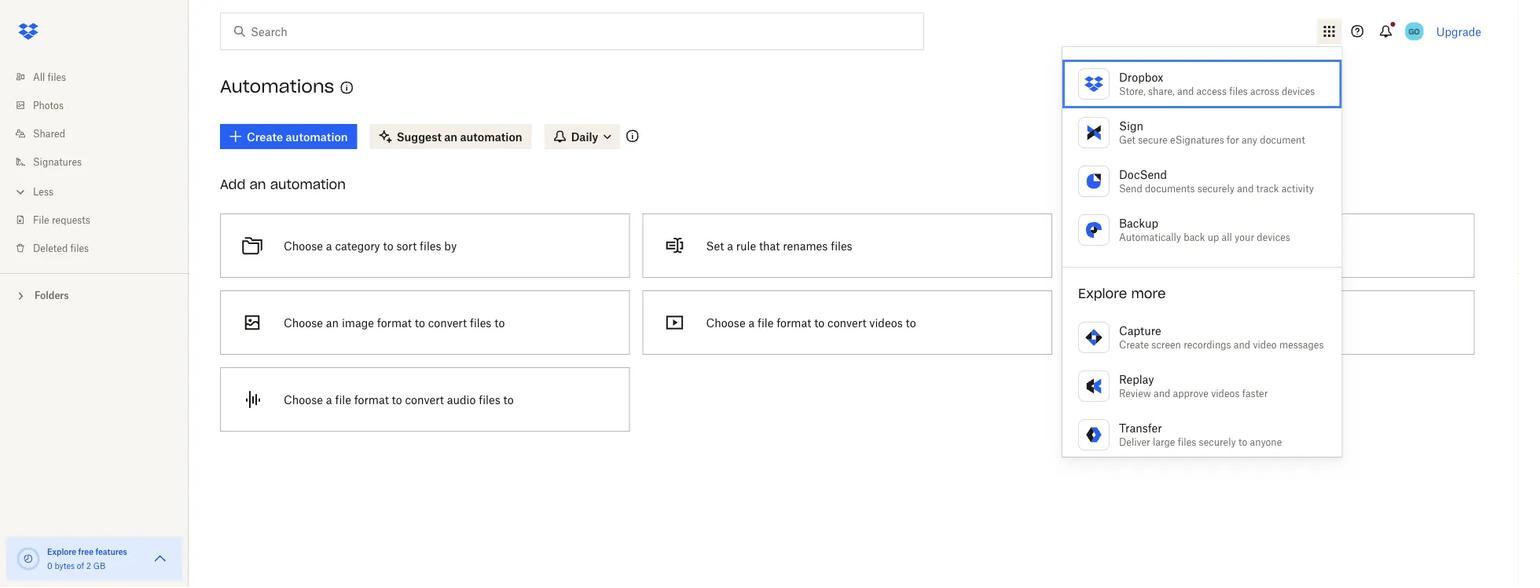 Task type: locate. For each thing, give the bounding box(es) containing it.
choose for choose a file format to convert videos to
[[706, 316, 746, 330]]

files inside dropbox store, share, and access files across devices
[[1229, 85, 1248, 97]]

0 horizontal spatial file
[[335, 393, 351, 407]]

files inside "link"
[[70, 242, 89, 254]]

automatically
[[1119, 231, 1181, 243]]

an right add
[[250, 176, 266, 193]]

dropbox
[[1119, 70, 1164, 84]]

securely up backup automatically back up all your devices
[[1198, 183, 1235, 195]]

file inside button
[[758, 316, 774, 330]]

choose a file format to convert audio files to
[[284, 393, 514, 407]]

all files link
[[13, 63, 189, 91]]

add an automation
[[220, 176, 346, 193]]

securely
[[1198, 183, 1235, 195], [1199, 437, 1236, 448]]

explore up bytes
[[47, 547, 76, 557]]

explore free features 0 bytes of 2 gb
[[47, 547, 127, 571]]

access
[[1197, 85, 1227, 97]]

activity
[[1282, 183, 1314, 195]]

replay review and approve videos faster
[[1119, 373, 1268, 400]]

devices right across
[[1282, 85, 1315, 97]]

an for add
[[250, 176, 266, 193]]

folders
[[35, 290, 69, 302]]

and inside docsend send documents securely and track activity
[[1237, 183, 1254, 195]]

a
[[326, 239, 332, 253], [727, 239, 733, 253], [749, 316, 755, 330], [326, 393, 332, 407]]

format for audio
[[354, 393, 389, 407]]

file down image
[[335, 393, 351, 407]]

convert inside button
[[828, 316, 867, 330]]

file requests
[[33, 214, 90, 226]]

deleted files link
[[13, 234, 189, 263]]

choose for choose a category to sort files by
[[284, 239, 323, 253]]

unzip files button
[[1059, 285, 1481, 362]]

securely inside docsend send documents securely and track activity
[[1198, 183, 1235, 195]]

choose a file format to convert audio files to button
[[214, 362, 636, 439]]

that
[[759, 239, 780, 253]]

1 vertical spatial an
[[326, 316, 339, 330]]

video
[[1253, 339, 1277, 351]]

convert down by
[[428, 316, 467, 330]]

videos inside button
[[870, 316, 903, 330]]

and
[[1177, 85, 1194, 97], [1237, 183, 1254, 195], [1234, 339, 1251, 351], [1154, 388, 1171, 400]]

a inside button
[[749, 316, 755, 330]]

messages
[[1280, 339, 1324, 351]]

screen
[[1152, 339, 1181, 351]]

devices
[[1282, 85, 1315, 97], [1257, 231, 1290, 243]]

documents
[[1145, 183, 1195, 195]]

dropbox image
[[13, 16, 44, 47]]

devices right your
[[1257, 231, 1290, 243]]

1 vertical spatial devices
[[1257, 231, 1290, 243]]

store,
[[1119, 85, 1146, 97]]

choose inside button
[[706, 316, 746, 330]]

files
[[48, 71, 66, 83], [1229, 85, 1248, 97], [420, 239, 441, 253], [831, 239, 853, 253], [1173, 239, 1195, 253], [70, 242, 89, 254], [470, 316, 492, 330], [1162, 316, 1184, 330], [479, 393, 500, 407], [1178, 437, 1197, 448]]

0 vertical spatial devices
[[1282, 85, 1315, 97]]

convert
[[1129, 239, 1170, 253]]

choose an image format to convert files to
[[284, 316, 505, 330]]

click to watch a demo video image
[[337, 79, 356, 97]]

0 horizontal spatial videos
[[870, 316, 903, 330]]

1 horizontal spatial file
[[758, 316, 774, 330]]

videos
[[870, 316, 903, 330], [1211, 388, 1240, 400]]

and left track
[[1237, 183, 1254, 195]]

0 vertical spatial file
[[758, 316, 774, 330]]

photos
[[33, 99, 64, 111]]

1 vertical spatial securely
[[1199, 437, 1236, 448]]

1 horizontal spatial videos
[[1211, 388, 1240, 400]]

choose an image format to convert files to button
[[214, 285, 636, 362]]

dropbox store, share, and access files across devices
[[1119, 70, 1315, 97]]

1 vertical spatial file
[[335, 393, 351, 407]]

by
[[444, 239, 457, 253]]

deleted files
[[33, 242, 89, 254]]

format right image
[[377, 316, 412, 330]]

0 vertical spatial explore
[[1078, 286, 1127, 302]]

less
[[33, 186, 53, 198]]

an left image
[[326, 316, 339, 330]]

list
[[0, 53, 189, 274]]

convert for audio
[[405, 393, 444, 407]]

docsend
[[1119, 168, 1167, 181]]

format down renames
[[777, 316, 811, 330]]

0 horizontal spatial an
[[250, 176, 266, 193]]

0 horizontal spatial explore
[[47, 547, 76, 557]]

review
[[1119, 388, 1151, 400]]

choose for choose an image format to convert files to
[[284, 316, 323, 330]]

choose
[[284, 239, 323, 253], [284, 316, 323, 330], [706, 316, 746, 330], [284, 393, 323, 407]]

an for choose
[[326, 316, 339, 330]]

to
[[383, 239, 393, 253], [1198, 239, 1208, 253], [415, 316, 425, 330], [495, 316, 505, 330], [814, 316, 825, 330], [906, 316, 916, 330], [392, 393, 402, 407], [503, 393, 514, 407], [1239, 437, 1248, 448]]

sort
[[396, 239, 417, 253]]

and left video
[[1234, 339, 1251, 351]]

format inside button
[[777, 316, 811, 330]]

backup
[[1119, 217, 1159, 230]]

convert files to pdfs button
[[1059, 208, 1481, 285]]

less image
[[13, 184, 28, 200]]

choose a file format to convert videos to
[[706, 316, 916, 330]]

explore left more
[[1078, 286, 1127, 302]]

0 vertical spatial an
[[250, 176, 266, 193]]

1 vertical spatial videos
[[1211, 388, 1240, 400]]

convert
[[428, 316, 467, 330], [828, 316, 867, 330], [405, 393, 444, 407]]

deleted
[[33, 242, 68, 254]]

explore inside explore free features 0 bytes of 2 gb
[[47, 547, 76, 557]]

your
[[1235, 231, 1255, 243]]

faster
[[1242, 388, 1268, 400]]

1 horizontal spatial explore
[[1078, 286, 1127, 302]]

renames
[[783, 239, 828, 253]]

an inside button
[[326, 316, 339, 330]]

audio
[[447, 393, 476, 407]]

image
[[342, 316, 374, 330]]

an
[[250, 176, 266, 193], [326, 316, 339, 330]]

file for choose a file format to convert videos to
[[758, 316, 774, 330]]

devices inside backup automatically back up all your devices
[[1257, 231, 1290, 243]]

convert down set a rule that renames files button
[[828, 316, 867, 330]]

bytes
[[55, 562, 75, 571]]

convert files to pdfs
[[1129, 239, 1239, 253]]

and right share,
[[1177, 85, 1194, 97]]

shared
[[33, 128, 65, 140]]

0 vertical spatial securely
[[1198, 183, 1235, 195]]

file down that
[[758, 316, 774, 330]]

transfer deliver large files securely to anyone
[[1119, 422, 1282, 448]]

securely left the anyone
[[1199, 437, 1236, 448]]

1 horizontal spatial an
[[326, 316, 339, 330]]

explore
[[1078, 286, 1127, 302], [47, 547, 76, 557]]

unzip files
[[1129, 316, 1184, 330]]

format
[[377, 316, 412, 330], [777, 316, 811, 330], [354, 393, 389, 407]]

a for choose a file format to convert audio files to
[[326, 393, 332, 407]]

0 vertical spatial videos
[[870, 316, 903, 330]]

format down image
[[354, 393, 389, 407]]

convert left audio
[[405, 393, 444, 407]]

sign
[[1119, 119, 1144, 132]]

choose a category to sort files by
[[284, 239, 457, 253]]

get
[[1119, 134, 1136, 146]]

sign get secure esignatures for any document
[[1119, 119, 1305, 146]]

file inside button
[[335, 393, 351, 407]]

securely inside transfer deliver large files securely to anyone
[[1199, 437, 1236, 448]]

any
[[1242, 134, 1258, 146]]

set a rule that renames files
[[706, 239, 853, 253]]

and right review
[[1154, 388, 1171, 400]]

1 vertical spatial explore
[[47, 547, 76, 557]]



Task type: describe. For each thing, give the bounding box(es) containing it.
quota usage element
[[16, 547, 41, 572]]

anyone
[[1250, 437, 1282, 448]]

and inside replay review and approve videos faster
[[1154, 388, 1171, 400]]

pdfs
[[1211, 239, 1239, 253]]

category
[[335, 239, 380, 253]]

create
[[1119, 339, 1149, 351]]

0
[[47, 562, 52, 571]]

up
[[1208, 231, 1219, 243]]

across
[[1251, 85, 1279, 97]]

format for files
[[377, 316, 412, 330]]

files inside button
[[1162, 316, 1184, 330]]

file for choose a file format to convert audio files to
[[335, 393, 351, 407]]

format for videos
[[777, 316, 811, 330]]

back
[[1184, 231, 1205, 243]]

all
[[1222, 231, 1232, 243]]

devices inside dropbox store, share, and access files across devices
[[1282, 85, 1315, 97]]

requests
[[52, 214, 90, 226]]

esignatures
[[1170, 134, 1224, 146]]

recordings
[[1184, 339, 1231, 351]]

large
[[1153, 437, 1175, 448]]

unzip
[[1129, 316, 1159, 330]]

capture
[[1119, 324, 1161, 338]]

of
[[77, 562, 84, 571]]

document
[[1260, 134, 1305, 146]]

a for set a rule that renames files
[[727, 239, 733, 253]]

set a rule that renames files button
[[636, 208, 1059, 285]]

folders button
[[0, 284, 189, 307]]

convert for files
[[428, 316, 467, 330]]

file
[[33, 214, 49, 226]]

choose a file format to convert videos to button
[[636, 285, 1059, 362]]

2
[[86, 562, 91, 571]]

docsend send documents securely and track activity
[[1119, 168, 1314, 195]]

list containing all files
[[0, 53, 189, 274]]

set
[[706, 239, 724, 253]]

automation
[[270, 176, 346, 193]]

track
[[1257, 183, 1279, 195]]

backup automatically back up all your devices
[[1119, 217, 1290, 243]]

explore for explore free features 0 bytes of 2 gb
[[47, 547, 76, 557]]

all files
[[33, 71, 66, 83]]

explore more
[[1078, 286, 1166, 302]]

signatures
[[33, 156, 82, 168]]

for
[[1227, 134, 1239, 146]]

and inside dropbox store, share, and access files across devices
[[1177, 85, 1194, 97]]

choose for choose a file format to convert audio files to
[[284, 393, 323, 407]]

a for choose a file format to convert videos to
[[749, 316, 755, 330]]

approve
[[1173, 388, 1209, 400]]

replay
[[1119, 373, 1154, 386]]

to inside transfer deliver large files securely to anyone
[[1239, 437, 1248, 448]]

explore for explore more
[[1078, 286, 1127, 302]]

free
[[78, 547, 94, 557]]

send
[[1119, 183, 1143, 195]]

a for choose a category to sort files by
[[326, 239, 332, 253]]

convert for videos
[[828, 316, 867, 330]]

upgrade
[[1437, 25, 1482, 38]]

transfer
[[1119, 422, 1162, 435]]

choose a category to sort files by button
[[214, 208, 636, 285]]

capture create screen recordings and video messages
[[1119, 324, 1324, 351]]

photos link
[[13, 91, 189, 119]]

files inside transfer deliver large files securely to anyone
[[1178, 437, 1197, 448]]

gb
[[93, 562, 105, 571]]

secure
[[1138, 134, 1168, 146]]

videos inside replay review and approve videos faster
[[1211, 388, 1240, 400]]

rule
[[736, 239, 756, 253]]

share,
[[1148, 85, 1175, 97]]

add
[[220, 176, 246, 193]]

features
[[95, 547, 127, 557]]

add an automation main content
[[214, 113, 1519, 588]]

deliver
[[1119, 437, 1151, 448]]

file requests link
[[13, 206, 189, 234]]

upgrade link
[[1437, 25, 1482, 38]]

more
[[1131, 286, 1166, 302]]

and inside capture create screen recordings and video messages
[[1234, 339, 1251, 351]]

signatures link
[[13, 148, 189, 176]]

all
[[33, 71, 45, 83]]

shared link
[[13, 119, 189, 148]]



Task type: vqa. For each thing, say whether or not it's contained in the screenshot.


